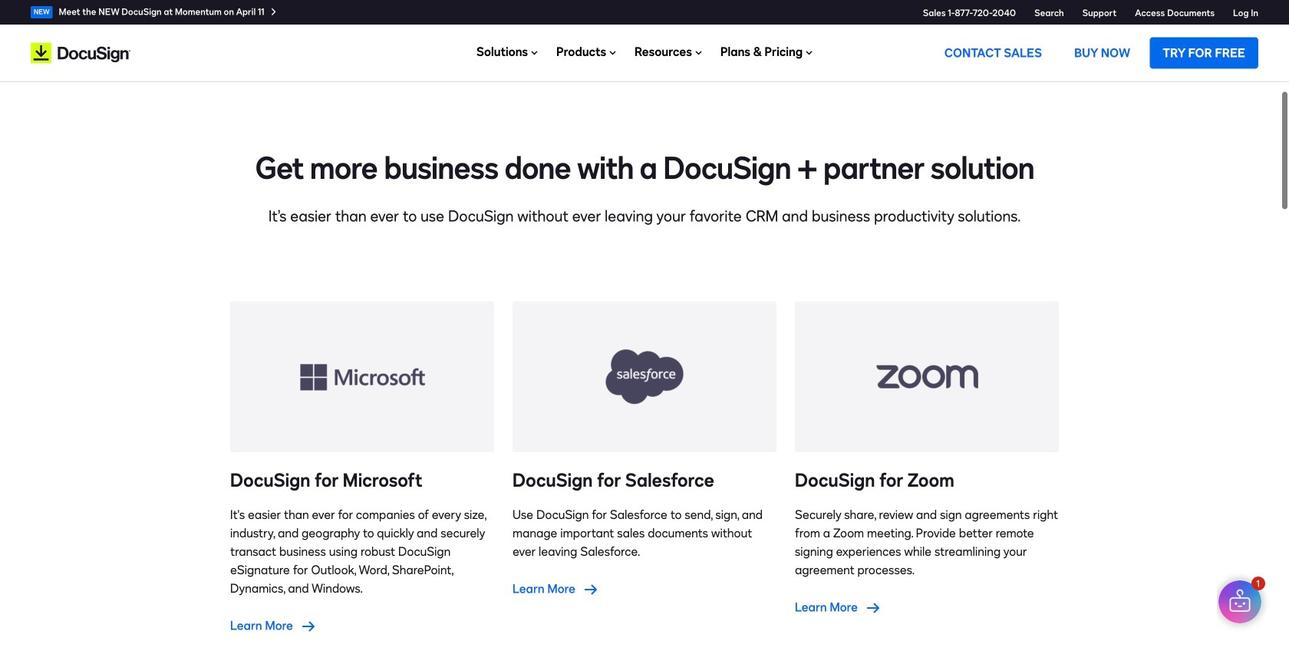 Task type: vqa. For each thing, say whether or not it's contained in the screenshot.
SALESFORCE AND DOCUSIGN INTEGRATION image
no



Task type: describe. For each thing, give the bounding box(es) containing it.
salesforce logo image
[[513, 301, 777, 452]]

microsoft logo image
[[230, 301, 494, 452]]



Task type: locate. For each thing, give the bounding box(es) containing it.
resource navigation element
[[0, 0, 1290, 25]]

men working on a laptop in the office image
[[725, 0, 1290, 52]]

zoom logo image
[[795, 301, 1060, 452]]



